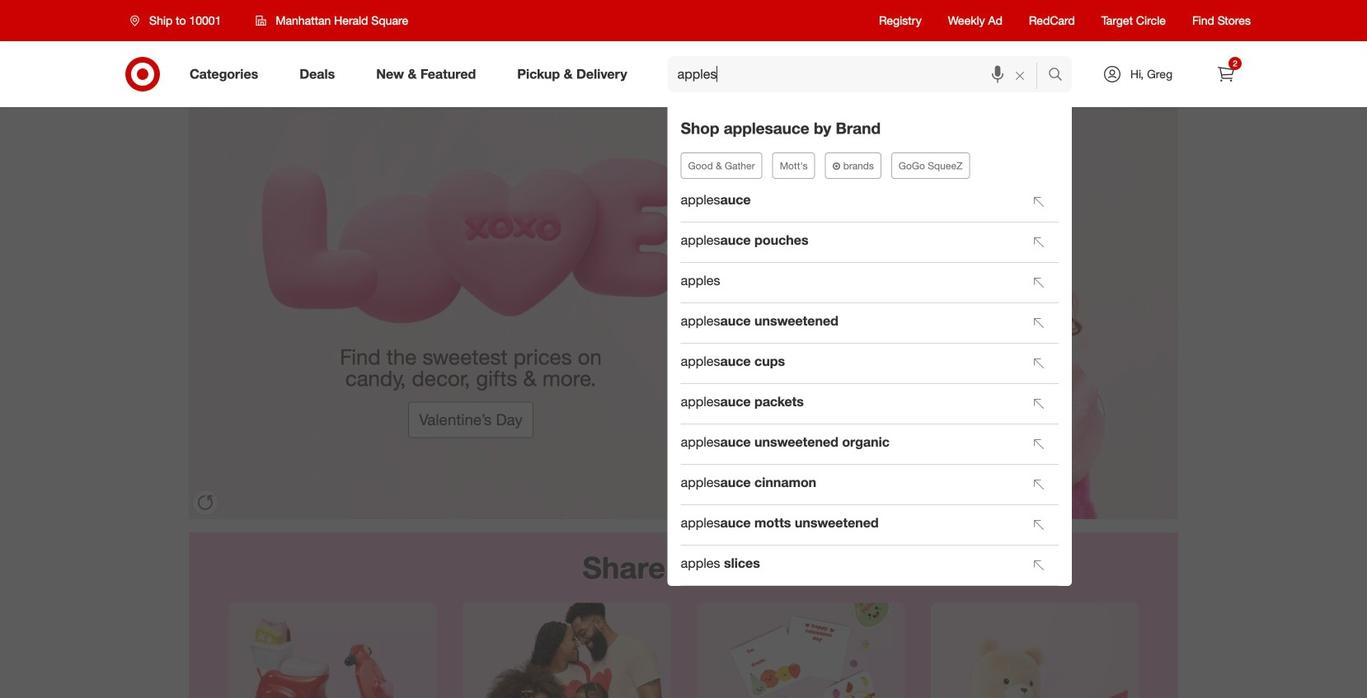 Task type: locate. For each thing, give the bounding box(es) containing it.
What can we help you find? suggestions appear below search field
[[668, 56, 1052, 92]]



Task type: vqa. For each thing, say whether or not it's contained in the screenshot.
Love image
yes



Task type: describe. For each thing, give the bounding box(es) containing it.
love image
[[189, 107, 1178, 519]]



